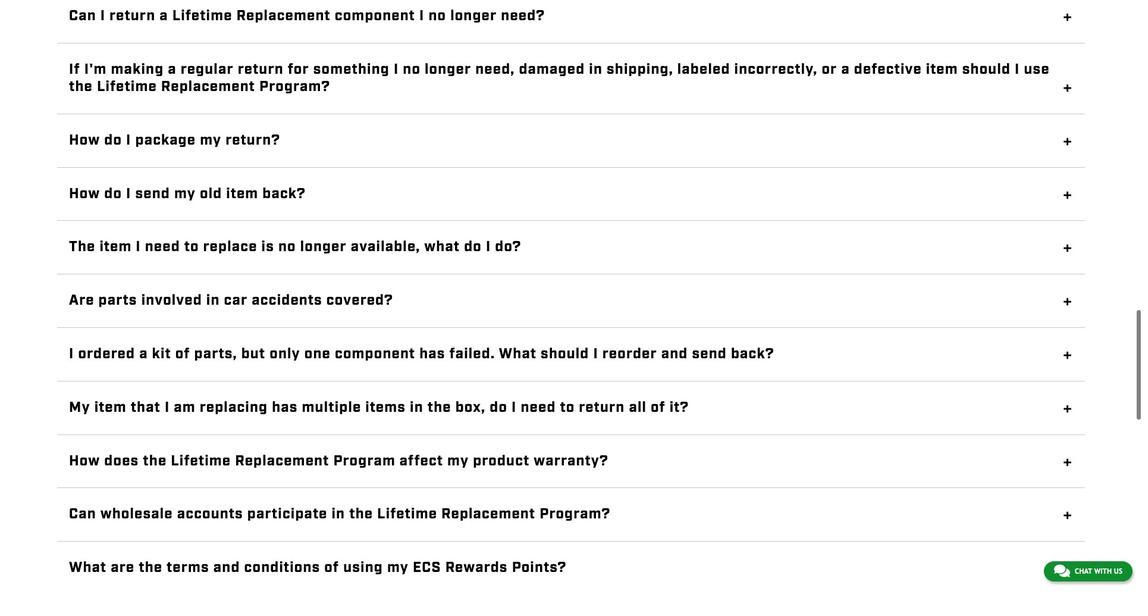 Task type: vqa. For each thing, say whether or not it's contained in the screenshot.
"parts"
yes



Task type: locate. For each thing, give the bounding box(es) containing it.
how for how does the lifetime replacement program affect my product warranty?
[[69, 452, 100, 471]]

replace
[[203, 238, 257, 257]]

1 horizontal spatial need
[[521, 398, 556, 417]]

2 vertical spatial how
[[69, 452, 100, 471]]

0 horizontal spatial send
[[135, 184, 170, 203]]

comments image
[[1055, 564, 1071, 578]]

0 vertical spatial back?
[[263, 184, 306, 203]]

affect
[[400, 452, 444, 471]]

accounts
[[177, 505, 243, 524]]

car
[[224, 291, 248, 310]]

has left failed.
[[420, 345, 446, 364]]

what
[[499, 345, 537, 364], [69, 558, 107, 577]]

can i return a lifetime replacement component i no longer need?
[[69, 7, 545, 26]]

1 can from the top
[[69, 7, 96, 26]]

my item that i am replacing has multiple items in the box, do i need to return all of it?
[[69, 398, 689, 417]]

0 horizontal spatial should
[[541, 345, 590, 364]]

the right are
[[139, 558, 163, 577]]

0 vertical spatial longer
[[451, 7, 497, 26]]

back?
[[263, 184, 306, 203], [731, 345, 775, 364]]

accidents
[[252, 291, 323, 310]]

in right damaged
[[589, 60, 603, 79]]

do
[[104, 131, 122, 150], [104, 184, 122, 203], [464, 238, 482, 257], [490, 398, 508, 417]]

ordered
[[78, 345, 135, 364]]

of left using
[[325, 558, 339, 577]]

longer
[[451, 7, 497, 26], [425, 60, 472, 79], [300, 238, 347, 257]]

1 horizontal spatial has
[[420, 345, 446, 364]]

a
[[160, 7, 168, 26], [168, 60, 177, 79], [842, 60, 851, 79], [139, 345, 148, 364]]

1 vertical spatial has
[[272, 398, 298, 417]]

in right items
[[410, 398, 424, 417]]

to
[[184, 238, 199, 257], [560, 398, 575, 417]]

1 vertical spatial no
[[403, 60, 421, 79]]

2 can from the top
[[69, 505, 96, 524]]

of right all
[[651, 398, 666, 417]]

no
[[429, 7, 447, 26], [403, 60, 421, 79], [279, 238, 296, 257]]

has
[[420, 345, 446, 364], [272, 398, 298, 417]]

2 how from the top
[[69, 184, 100, 203]]

terms
[[167, 558, 209, 577]]

is
[[262, 238, 274, 257]]

to left replace
[[184, 238, 199, 257]]

return up making
[[110, 7, 156, 26]]

item right my
[[94, 398, 127, 417]]

am
[[174, 398, 196, 417]]

1 vertical spatial can
[[69, 505, 96, 524]]

2 horizontal spatial no
[[429, 7, 447, 26]]

what are the terms and conditions of using my ecs rewards points?
[[69, 558, 567, 577]]

item
[[927, 60, 959, 79], [226, 184, 259, 203], [100, 238, 132, 257], [94, 398, 127, 417]]

0 vertical spatial and
[[662, 345, 688, 364]]

1 horizontal spatial should
[[963, 60, 1011, 79]]

i'm
[[84, 60, 107, 79]]

using
[[344, 558, 383, 577]]

0 vertical spatial component
[[335, 7, 416, 26]]

package
[[135, 131, 196, 150]]

lifetime
[[172, 7, 233, 26], [97, 77, 157, 96], [171, 452, 231, 471], [377, 505, 438, 524]]

return left 'for'
[[238, 60, 284, 79]]

1 horizontal spatial return
[[238, 60, 284, 79]]

how
[[69, 131, 100, 150], [69, 184, 100, 203], [69, 452, 100, 471]]

1 vertical spatial send
[[693, 345, 727, 364]]

points?
[[512, 558, 567, 577]]

1 vertical spatial how
[[69, 184, 100, 203]]

lifetime down affect
[[377, 505, 438, 524]]

1 how from the top
[[69, 131, 100, 150]]

2 horizontal spatial of
[[651, 398, 666, 417]]

1 horizontal spatial of
[[325, 558, 339, 577]]

return left all
[[579, 398, 625, 417]]

of right kit
[[175, 345, 190, 364]]

how for how do i send my old item back?
[[69, 184, 100, 203]]

lifetime right "if" in the left top of the page
[[97, 77, 157, 96]]

us
[[1115, 567, 1123, 576]]

0 vertical spatial program?
[[260, 77, 331, 96]]

1 horizontal spatial no
[[403, 60, 421, 79]]

0 horizontal spatial and
[[214, 558, 240, 577]]

chat with us
[[1075, 567, 1123, 576]]

but
[[241, 345, 266, 364]]

and
[[662, 345, 688, 364], [214, 558, 240, 577]]

item inside if i'm making a regular return for something i no longer need, damaged in shipping, labeled incorrectly, or a defective item should i use the lifetime replacement program?
[[927, 60, 959, 79]]

need
[[145, 238, 180, 257], [521, 398, 556, 417]]

chat with us link
[[1045, 561, 1133, 582]]

0 vertical spatial can
[[69, 7, 96, 26]]

2 horizontal spatial return
[[579, 398, 625, 417]]

component up 'my item that i am replacing has multiple items in the box, do i need to return all of it?' at the bottom
[[335, 345, 416, 364]]

only
[[270, 345, 301, 364]]

kit
[[152, 345, 171, 364]]

can up "if" in the left top of the page
[[69, 7, 96, 26]]

longer left 'need,'
[[425, 60, 472, 79]]

what
[[425, 238, 460, 257]]

longer left need?
[[451, 7, 497, 26]]

0 horizontal spatial what
[[69, 558, 107, 577]]

0 horizontal spatial to
[[184, 238, 199, 257]]

component up the 'something'
[[335, 7, 416, 26]]

items
[[366, 398, 406, 417]]

covered?
[[327, 291, 393, 310]]

1 vertical spatial back?
[[731, 345, 775, 364]]

program?
[[260, 77, 331, 96], [540, 505, 611, 524]]

item right the
[[100, 238, 132, 257]]

0 vertical spatial should
[[963, 60, 1011, 79]]

0 horizontal spatial no
[[279, 238, 296, 257]]

1 horizontal spatial what
[[499, 345, 537, 364]]

ecs
[[413, 558, 441, 577]]

0 horizontal spatial program?
[[260, 77, 331, 96]]

1 vertical spatial program?
[[540, 505, 611, 524]]

i
[[100, 7, 105, 26], [420, 7, 425, 26], [394, 60, 399, 79], [1015, 60, 1021, 79], [126, 131, 131, 150], [126, 184, 131, 203], [136, 238, 141, 257], [486, 238, 491, 257], [69, 345, 74, 364], [594, 345, 599, 364], [165, 398, 170, 417], [512, 398, 517, 417]]

what left are
[[69, 558, 107, 577]]

0 horizontal spatial need
[[145, 238, 180, 257]]

in right participate on the bottom of page
[[332, 505, 345, 524]]

and right reorder
[[662, 345, 688, 364]]

replacement
[[237, 7, 331, 26], [161, 77, 255, 96], [235, 452, 329, 471], [442, 505, 536, 524]]

longer right is
[[300, 238, 347, 257]]

0 vertical spatial send
[[135, 184, 170, 203]]

1 vertical spatial longer
[[425, 60, 472, 79]]

the
[[69, 238, 96, 257]]

reorder
[[603, 345, 658, 364]]

2 vertical spatial longer
[[300, 238, 347, 257]]

0 vertical spatial how
[[69, 131, 100, 150]]

parts,
[[194, 345, 237, 364]]

my left old
[[174, 184, 196, 203]]

1 horizontal spatial to
[[560, 398, 575, 417]]

0 vertical spatial has
[[420, 345, 446, 364]]

how do i package my return?
[[69, 131, 280, 150]]

my
[[69, 398, 90, 417]]

2 vertical spatial return
[[579, 398, 625, 417]]

item right "defective"
[[927, 60, 959, 79]]

can
[[69, 7, 96, 26], [69, 505, 96, 524]]

old
[[200, 184, 222, 203]]

1 vertical spatial component
[[335, 345, 416, 364]]

has left multiple
[[272, 398, 298, 417]]

0 vertical spatial of
[[175, 345, 190, 364]]

should
[[963, 60, 1011, 79], [541, 345, 590, 364]]

are
[[111, 558, 135, 577]]

how do i send my old item back?
[[69, 184, 306, 203]]

the left making
[[69, 77, 93, 96]]

of
[[175, 345, 190, 364], [651, 398, 666, 417], [325, 558, 339, 577]]

to up warranty?
[[560, 398, 575, 417]]

one
[[305, 345, 331, 364]]

can left wholesale
[[69, 505, 96, 524]]

does
[[104, 452, 139, 471]]

0 horizontal spatial return
[[110, 7, 156, 26]]

something
[[314, 60, 390, 79]]

what right failed.
[[499, 345, 537, 364]]

in
[[589, 60, 603, 79], [206, 291, 220, 310], [410, 398, 424, 417], [332, 505, 345, 524]]

can wholesale accounts participate in the lifetime replacement program?
[[69, 505, 611, 524]]

how does the lifetime replacement program affect my product warranty?
[[69, 452, 609, 471]]

chat
[[1075, 567, 1093, 576]]

lifetime up the accounts
[[171, 452, 231, 471]]

wholesale
[[100, 505, 173, 524]]

can for can i return a lifetime replacement component i no longer need?
[[69, 7, 96, 26]]

2 vertical spatial no
[[279, 238, 296, 257]]

2 vertical spatial of
[[325, 558, 339, 577]]

the
[[69, 77, 93, 96], [428, 398, 452, 417], [143, 452, 167, 471], [349, 505, 373, 524], [139, 558, 163, 577]]

3 how from the top
[[69, 452, 100, 471]]

all
[[629, 398, 647, 417]]

send
[[135, 184, 170, 203], [693, 345, 727, 364]]

0 vertical spatial no
[[429, 7, 447, 26]]

and right terms
[[214, 558, 240, 577]]

0 horizontal spatial of
[[175, 345, 190, 364]]

return
[[110, 7, 156, 26], [238, 60, 284, 79], [579, 398, 625, 417]]

1 vertical spatial return
[[238, 60, 284, 79]]

my
[[200, 131, 222, 150], [174, 184, 196, 203], [448, 452, 469, 471], [387, 558, 409, 577]]

parts
[[99, 291, 137, 310]]

component
[[335, 7, 416, 26], [335, 345, 416, 364]]

0 vertical spatial need
[[145, 238, 180, 257]]

defective
[[855, 60, 923, 79]]

1 vertical spatial of
[[651, 398, 666, 417]]

0 vertical spatial return
[[110, 7, 156, 26]]



Task type: describe. For each thing, give the bounding box(es) containing it.
replacing
[[200, 398, 268, 417]]

1 horizontal spatial and
[[662, 345, 688, 364]]

0 vertical spatial to
[[184, 238, 199, 257]]

lifetime up regular
[[172, 7, 233, 26]]

for
[[288, 60, 309, 79]]

do?
[[495, 238, 522, 257]]

longer inside if i'm making a regular return for something i no longer need, damaged in shipping, labeled incorrectly, or a defective item should i use the lifetime replacement program?
[[425, 60, 472, 79]]

0 horizontal spatial has
[[272, 398, 298, 417]]

damaged
[[519, 60, 585, 79]]

the left box,
[[428, 398, 452, 417]]

it?
[[670, 398, 689, 417]]

product
[[473, 452, 530, 471]]

that
[[131, 398, 161, 417]]

labeled
[[678, 60, 731, 79]]

shipping,
[[607, 60, 674, 79]]

1 vertical spatial to
[[560, 398, 575, 417]]

1 vertical spatial should
[[541, 345, 590, 364]]

0 horizontal spatial back?
[[263, 184, 306, 203]]

regular
[[181, 60, 234, 79]]

my left return?
[[200, 131, 222, 150]]

in left car
[[206, 291, 220, 310]]

program
[[334, 452, 396, 471]]

conditions
[[244, 558, 320, 577]]

2 component from the top
[[335, 345, 416, 364]]

or
[[822, 60, 838, 79]]

participate
[[248, 505, 328, 524]]

0 vertical spatial what
[[499, 345, 537, 364]]

no inside if i'm making a regular return for something i no longer need, damaged in shipping, labeled incorrectly, or a defective item should i use the lifetime replacement program?
[[403, 60, 421, 79]]

failed.
[[450, 345, 495, 364]]

1 vertical spatial need
[[521, 398, 556, 417]]

making
[[111, 60, 164, 79]]

if
[[69, 60, 80, 79]]

should inside if i'm making a regular return for something i no longer need, damaged in shipping, labeled incorrectly, or a defective item should i use the lifetime replacement program?
[[963, 60, 1011, 79]]

replacement inside if i'm making a regular return for something i no longer need, damaged in shipping, labeled incorrectly, or a defective item should i use the lifetime replacement program?
[[161, 77, 255, 96]]

involved
[[141, 291, 202, 310]]

1 horizontal spatial send
[[693, 345, 727, 364]]

rewards
[[446, 558, 508, 577]]

with
[[1095, 567, 1113, 576]]

need,
[[476, 60, 515, 79]]

in inside if i'm making a regular return for something i no longer need, damaged in shipping, labeled incorrectly, or a defective item should i use the lifetime replacement program?
[[589, 60, 603, 79]]

my right affect
[[448, 452, 469, 471]]

1 component from the top
[[335, 7, 416, 26]]

multiple
[[302, 398, 362, 417]]

how for how do i package my return?
[[69, 131, 100, 150]]

available,
[[351, 238, 420, 257]]

i ordered a kit of parts, but only one component has failed.  what should i reorder and send back?
[[69, 345, 775, 364]]

incorrectly,
[[735, 60, 818, 79]]

the right does
[[143, 452, 167, 471]]

1 horizontal spatial back?
[[731, 345, 775, 364]]

my left ecs
[[387, 558, 409, 577]]

1 vertical spatial and
[[214, 558, 240, 577]]

if i'm making a regular return for something i no longer need, damaged in shipping, labeled incorrectly, or a defective item should i use the lifetime replacement program?
[[69, 60, 1050, 96]]

program? inside if i'm making a regular return for something i no longer need, damaged in shipping, labeled incorrectly, or a defective item should i use the lifetime replacement program?
[[260, 77, 331, 96]]

need?
[[501, 7, 545, 26]]

lifetime inside if i'm making a regular return for something i no longer need, damaged in shipping, labeled incorrectly, or a defective item should i use the lifetime replacement program?
[[97, 77, 157, 96]]

item right old
[[226, 184, 259, 203]]

return inside if i'm making a regular return for something i no longer need, damaged in shipping, labeled incorrectly, or a defective item should i use the lifetime replacement program?
[[238, 60, 284, 79]]

are parts involved in car accidents covered?
[[69, 291, 393, 310]]

can for can wholesale accounts participate in the lifetime replacement program?
[[69, 505, 96, 524]]

the inside if i'm making a regular return for something i no longer need, damaged in shipping, labeled incorrectly, or a defective item should i use the lifetime replacement program?
[[69, 77, 93, 96]]

box,
[[456, 398, 486, 417]]

1 vertical spatial what
[[69, 558, 107, 577]]

the up using
[[349, 505, 373, 524]]

use
[[1025, 60, 1050, 79]]

are
[[69, 291, 94, 310]]

warranty?
[[534, 452, 609, 471]]

the item i need to replace is no longer available, what do i do?
[[69, 238, 522, 257]]

return?
[[226, 131, 280, 150]]

1 horizontal spatial program?
[[540, 505, 611, 524]]



